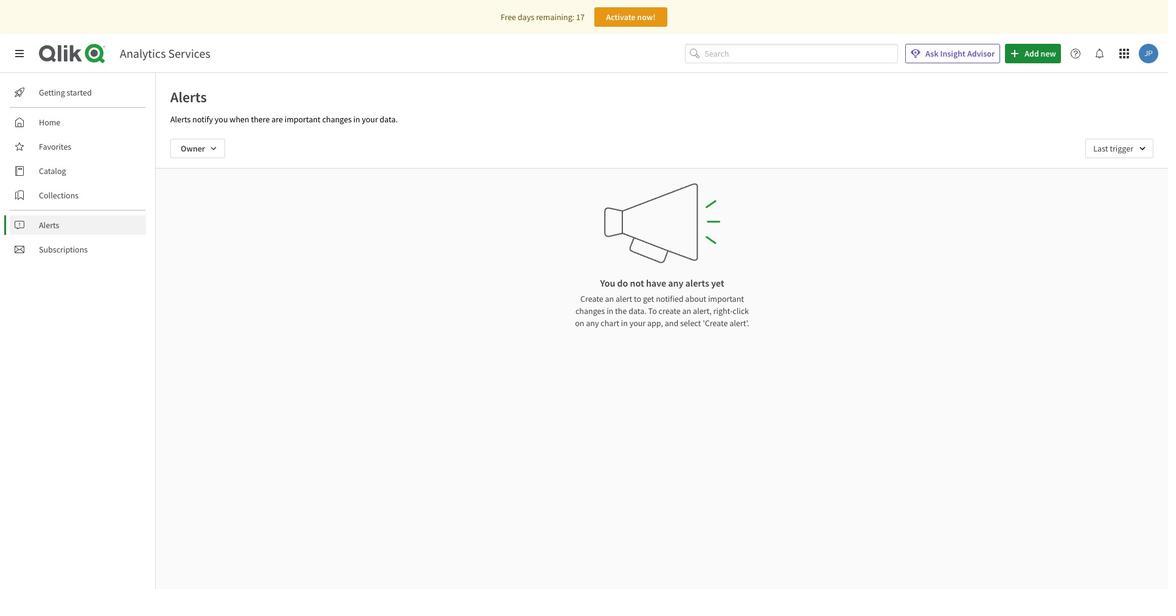 Task type: locate. For each thing, give the bounding box(es) containing it.
0 horizontal spatial important
[[285, 114, 321, 125]]

2 vertical spatial alerts
[[39, 220, 59, 231]]

alerts up notify
[[170, 88, 207, 106]]

1 vertical spatial data.
[[629, 305, 647, 316]]

important right are
[[285, 114, 321, 125]]

1 vertical spatial your
[[630, 318, 646, 329]]

in
[[353, 114, 360, 125], [607, 305, 614, 316], [621, 318, 628, 329]]

add new
[[1025, 48, 1056, 59]]

0 vertical spatial your
[[362, 114, 378, 125]]

changes
[[322, 114, 352, 125], [576, 305, 605, 316]]

collections
[[39, 190, 79, 201]]

to
[[648, 305, 657, 316]]

are
[[271, 114, 283, 125]]

add
[[1025, 48, 1039, 59]]

0 horizontal spatial data.
[[380, 114, 398, 125]]

click
[[733, 305, 749, 316]]

now!
[[637, 12, 656, 23]]

started
[[67, 87, 92, 98]]

0 vertical spatial any
[[668, 277, 684, 289]]

analytics
[[120, 46, 166, 61]]

important up right-
[[708, 293, 744, 304]]

ask insight advisor button
[[906, 44, 1001, 63]]

0 horizontal spatial in
[[353, 114, 360, 125]]

close sidebar menu image
[[15, 49, 24, 58]]

ask
[[926, 48, 939, 59]]

0 horizontal spatial any
[[586, 318, 599, 329]]

alert
[[616, 293, 632, 304]]

1 horizontal spatial data.
[[629, 305, 647, 316]]

1 vertical spatial important
[[708, 293, 744, 304]]

0 horizontal spatial changes
[[322, 114, 352, 125]]

the
[[615, 305, 627, 316]]

0 horizontal spatial your
[[362, 114, 378, 125]]

1 vertical spatial an
[[682, 305, 691, 316]]

chart
[[601, 318, 619, 329]]

right-
[[714, 305, 733, 316]]

data.
[[380, 114, 398, 125], [629, 305, 647, 316]]

1 horizontal spatial an
[[682, 305, 691, 316]]

trigger
[[1110, 143, 1134, 154]]

create
[[659, 305, 681, 316]]

alerts left notify
[[170, 114, 191, 125]]

changes down create
[[576, 305, 605, 316]]

an up the select
[[682, 305, 691, 316]]

last
[[1094, 143, 1108, 154]]

0 horizontal spatial an
[[605, 293, 614, 304]]

changes inside you do not have any alerts yet create an alert to get notified about important changes in the data. to create an alert, right-click on any chart in your app, and select 'create alert'.
[[576, 305, 605, 316]]

owner button
[[170, 139, 225, 158]]

any up notified
[[668, 277, 684, 289]]

alerts
[[170, 88, 207, 106], [170, 114, 191, 125], [39, 220, 59, 231]]

0 vertical spatial data.
[[380, 114, 398, 125]]

favorites link
[[10, 137, 146, 156]]

1 horizontal spatial important
[[708, 293, 744, 304]]

alerts up subscriptions
[[39, 220, 59, 231]]

days
[[518, 12, 534, 23]]

2 horizontal spatial in
[[621, 318, 628, 329]]

any right on
[[586, 318, 599, 329]]

important
[[285, 114, 321, 125], [708, 293, 744, 304]]

app,
[[647, 318, 663, 329]]

1 vertical spatial changes
[[576, 305, 605, 316]]

17
[[576, 12, 585, 23]]

2 vertical spatial in
[[621, 318, 628, 329]]

analytics services
[[120, 46, 210, 61]]

add new button
[[1005, 44, 1061, 63]]

about
[[685, 293, 707, 304]]

data. inside you do not have any alerts yet create an alert to get notified about important changes in the data. to create an alert, right-click on any chart in your app, and select 'create alert'.
[[629, 305, 647, 316]]

ask insight advisor
[[926, 48, 995, 59]]

0 vertical spatial in
[[353, 114, 360, 125]]

new
[[1041, 48, 1056, 59]]

on
[[575, 318, 584, 329]]

1 vertical spatial in
[[607, 305, 614, 316]]

1 horizontal spatial changes
[[576, 305, 605, 316]]

getting
[[39, 87, 65, 98]]

an left alert
[[605, 293, 614, 304]]

1 horizontal spatial your
[[630, 318, 646, 329]]

alerts notify you when there are important changes in your data.
[[170, 114, 398, 125]]

your
[[362, 114, 378, 125], [630, 318, 646, 329]]

0 vertical spatial changes
[[322, 114, 352, 125]]

changes right are
[[322, 114, 352, 125]]

an
[[605, 293, 614, 304], [682, 305, 691, 316]]

any
[[668, 277, 684, 289], [586, 318, 599, 329]]

james peterson image
[[1139, 44, 1159, 63]]

home link
[[10, 113, 146, 132]]

your inside you do not have any alerts yet create an alert to get notified about important changes in the data. to create an alert, right-click on any chart in your app, and select 'create alert'.
[[630, 318, 646, 329]]

have
[[646, 277, 666, 289]]

subscriptions link
[[10, 240, 146, 259]]

advisor
[[967, 48, 995, 59]]

to
[[634, 293, 641, 304]]



Task type: describe. For each thing, give the bounding box(es) containing it.
filters region
[[156, 129, 1168, 168]]

you
[[215, 114, 228, 125]]

Last trigger field
[[1086, 139, 1154, 158]]

activate now!
[[606, 12, 656, 23]]

there
[[251, 114, 270, 125]]

services
[[168, 46, 210, 61]]

notified
[[656, 293, 684, 304]]

select
[[680, 318, 701, 329]]

1 horizontal spatial in
[[607, 305, 614, 316]]

analytics services element
[[120, 46, 210, 61]]

notify
[[192, 114, 213, 125]]

getting started link
[[10, 83, 146, 102]]

free
[[501, 12, 516, 23]]

1 horizontal spatial any
[[668, 277, 684, 289]]

catalog
[[39, 166, 66, 176]]

free days remaining: 17
[[501, 12, 585, 23]]

0 vertical spatial an
[[605, 293, 614, 304]]

alerts inside "navigation pane" element
[[39, 220, 59, 231]]

0 vertical spatial alerts
[[170, 88, 207, 106]]

navigation pane element
[[0, 78, 155, 264]]

alerts
[[686, 277, 709, 289]]

get
[[643, 293, 654, 304]]

home
[[39, 117, 60, 128]]

'create
[[703, 318, 728, 329]]

collections link
[[10, 186, 146, 205]]

activate now! link
[[594, 7, 667, 27]]

owner
[[181, 143, 205, 154]]

alerts link
[[10, 215, 146, 235]]

1 vertical spatial any
[[586, 318, 599, 329]]

you do not have any alerts yet create an alert to get notified about important changes in the data. to create an alert, right-click on any chart in your app, and select 'create alert'.
[[575, 277, 750, 329]]

Search text field
[[705, 44, 898, 63]]

and
[[665, 318, 679, 329]]

create
[[580, 293, 603, 304]]

yet
[[711, 277, 724, 289]]

not
[[630, 277, 644, 289]]

alert'.
[[730, 318, 750, 329]]

0 vertical spatial important
[[285, 114, 321, 125]]

searchbar element
[[685, 44, 898, 63]]

activate
[[606, 12, 636, 23]]

getting started
[[39, 87, 92, 98]]

insight
[[940, 48, 966, 59]]

1 vertical spatial alerts
[[170, 114, 191, 125]]

you
[[600, 277, 615, 289]]

important inside you do not have any alerts yet create an alert to get notified about important changes in the data. to create an alert, right-click on any chart in your app, and select 'create alert'.
[[708, 293, 744, 304]]

favorites
[[39, 141, 71, 152]]

remaining:
[[536, 12, 575, 23]]

do
[[617, 277, 628, 289]]

when
[[230, 114, 249, 125]]

last trigger
[[1094, 143, 1134, 154]]

alert,
[[693, 305, 712, 316]]

subscriptions
[[39, 244, 88, 255]]

catalog link
[[10, 161, 146, 181]]



Task type: vqa. For each thing, say whether or not it's contained in the screenshot.
Master items button
no



